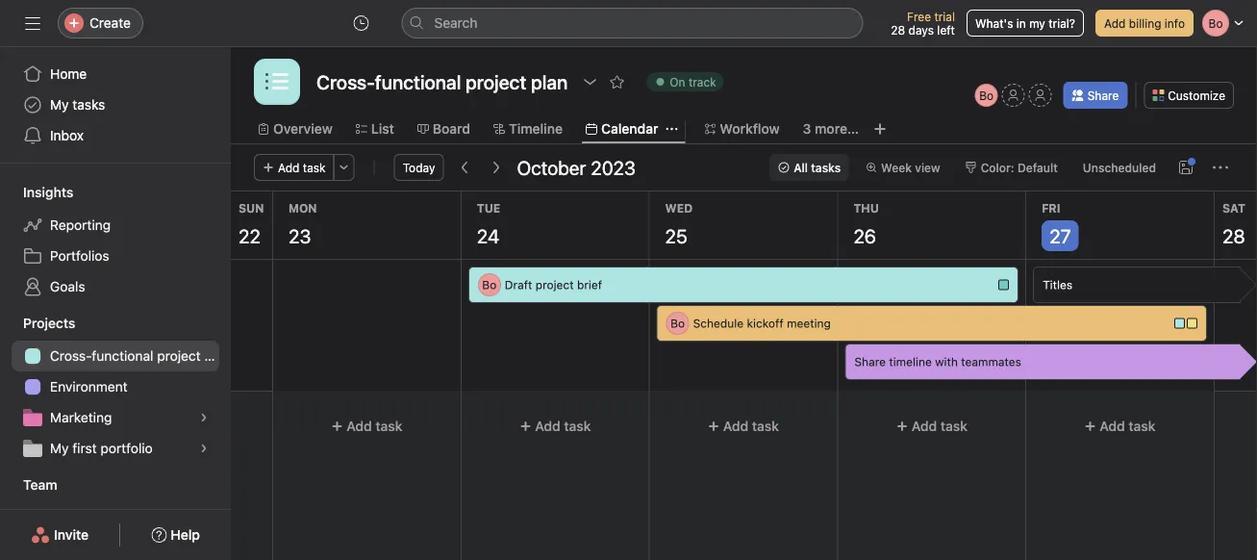 Task type: vqa. For each thing, say whether or not it's contained in the screenshot.
OPTION GROUP on the top of the page
no



Task type: describe. For each thing, give the bounding box(es) containing it.
bo for schedule kickoff meeting
[[671, 317, 685, 330]]

teammates
[[962, 355, 1022, 369]]

28 inside free trial 28 days left
[[891, 23, 906, 37]]

timeline link
[[494, 118, 563, 140]]

my tasks link
[[12, 89, 219, 120]]

workflow
[[720, 121, 780, 137]]

bo inside button
[[980, 89, 994, 102]]

sun 22
[[239, 201, 264, 247]]

invite button
[[18, 518, 101, 552]]

search list box
[[402, 8, 864, 38]]

what's in my trial? button
[[967, 10, 1084, 37]]

wed
[[666, 201, 693, 215]]

color: default button
[[957, 154, 1067, 181]]

workspace
[[72, 510, 139, 525]]

october
[[517, 156, 586, 179]]

hide sidebar image
[[25, 15, 40, 31]]

environment link
[[12, 371, 219, 402]]

free trial 28 days left
[[891, 10, 955, 37]]

week view button
[[858, 154, 949, 181]]

projects element
[[0, 306, 231, 468]]

billing
[[1130, 16, 1162, 30]]

search
[[434, 15, 478, 31]]

overview
[[273, 121, 333, 137]]

share for share
[[1088, 89, 1119, 102]]

schedule kickoff meeting
[[693, 317, 831, 330]]

on track
[[670, 75, 717, 89]]

info
[[1165, 16, 1186, 30]]

default
[[1018, 161, 1058, 174]]

add tab image
[[873, 121, 888, 137]]

customize button
[[1144, 82, 1235, 109]]

27
[[1050, 224, 1071, 247]]

cross-
[[50, 348, 92, 364]]

projects
[[23, 315, 75, 331]]

insights button
[[0, 183, 73, 202]]

create button
[[58, 8, 143, 38]]

on track button
[[638, 68, 733, 95]]

week view
[[882, 161, 941, 174]]

left
[[938, 23, 955, 37]]

see details, marketing image
[[198, 412, 210, 423]]

my for my tasks
[[50, 97, 69, 113]]

my first portfolio
[[50, 440, 153, 456]]

october 2023
[[517, 156, 636, 179]]

my workspace
[[50, 510, 139, 525]]

unscheduled
[[1083, 161, 1157, 174]]

timeline
[[509, 121, 563, 137]]

my first portfolio link
[[12, 433, 219, 464]]

wed 25
[[666, 201, 693, 247]]

on
[[670, 75, 686, 89]]

share for share timeline with teammates
[[855, 355, 886, 369]]

portfolios
[[50, 248, 109, 264]]

home
[[50, 66, 87, 82]]

my tasks
[[50, 97, 105, 113]]

marketing
[[50, 409, 112, 425]]

insights element
[[0, 175, 231, 306]]

workflow link
[[705, 118, 780, 140]]

invite
[[54, 527, 89, 543]]

share timeline with teammates
[[855, 355, 1022, 369]]

what's in my trial?
[[976, 16, 1076, 30]]

today
[[403, 161, 435, 174]]

all tasks
[[794, 161, 841, 174]]

tue 24
[[477, 201, 501, 247]]

home link
[[12, 59, 219, 89]]

add to starred image
[[609, 74, 625, 89]]

titles
[[1043, 278, 1073, 292]]

3 more…
[[803, 121, 859, 137]]

schedule
[[693, 317, 744, 330]]

environment
[[50, 379, 128, 395]]

board
[[433, 121, 471, 137]]

timeline
[[889, 355, 932, 369]]

today button
[[394, 154, 444, 181]]

help
[[171, 527, 200, 543]]

projects button
[[0, 314, 75, 333]]

cross-functional project plan link
[[12, 341, 231, 371]]

team button
[[0, 475, 57, 495]]

23
[[289, 224, 311, 247]]

tasks for my tasks
[[72, 97, 105, 113]]

previous week image
[[458, 160, 473, 175]]

inbox link
[[12, 120, 219, 151]]

inbox
[[50, 128, 84, 143]]

portfolio
[[100, 440, 153, 456]]

reporting
[[50, 217, 111, 233]]

3
[[803, 121, 812, 137]]

thu 26
[[854, 201, 879, 247]]

cross-functional project plan
[[50, 348, 231, 364]]

my for my first portfolio
[[50, 440, 69, 456]]

3 more… button
[[803, 118, 859, 140]]

list
[[371, 121, 394, 137]]

draft
[[505, 278, 533, 292]]

0 vertical spatial project
[[536, 278, 574, 292]]

1 horizontal spatial more actions image
[[1213, 160, 1229, 175]]

add billing info button
[[1096, 10, 1194, 37]]

meeting
[[787, 317, 831, 330]]

my
[[1030, 16, 1046, 30]]

bo for draft project brief
[[482, 278, 497, 292]]



Task type: locate. For each thing, give the bounding box(es) containing it.
all
[[794, 161, 808, 174]]

28 left days
[[891, 23, 906, 37]]

next week image
[[488, 160, 504, 175]]

1 horizontal spatial tasks
[[811, 161, 841, 174]]

help button
[[139, 518, 213, 552]]

0 vertical spatial bo
[[980, 89, 994, 102]]

28 inside sat 28
[[1223, 224, 1246, 247]]

bo down the what's
[[980, 89, 994, 102]]

my up inbox on the left of page
[[50, 97, 69, 113]]

1 vertical spatial bo
[[482, 278, 497, 292]]

bo left schedule
[[671, 317, 685, 330]]

25
[[666, 224, 688, 247]]

more actions image
[[1213, 160, 1229, 175], [338, 162, 350, 173]]

1 my from the top
[[50, 97, 69, 113]]

28 down sat at the top right of page
[[1223, 224, 1246, 247]]

2 vertical spatial my
[[50, 510, 69, 525]]

teams element
[[0, 468, 231, 537]]

0 horizontal spatial bo
[[482, 278, 497, 292]]

week
[[882, 161, 912, 174]]

0 horizontal spatial share
[[855, 355, 886, 369]]

days
[[909, 23, 934, 37]]

26
[[854, 224, 877, 247]]

project left plan
[[157, 348, 201, 364]]

1 horizontal spatial bo
[[671, 317, 685, 330]]

calendar link
[[586, 118, 659, 140]]

more…
[[815, 121, 859, 137]]

tasks inside the global element
[[72, 97, 105, 113]]

2 vertical spatial bo
[[671, 317, 685, 330]]

overview link
[[258, 118, 333, 140]]

1 vertical spatial project
[[157, 348, 201, 364]]

sun
[[239, 201, 264, 215]]

in
[[1017, 16, 1027, 30]]

0 vertical spatial 28
[[891, 23, 906, 37]]

fri
[[1042, 201, 1061, 215]]

trial?
[[1049, 16, 1076, 30]]

1 horizontal spatial project
[[536, 278, 574, 292]]

draft project brief
[[505, 278, 602, 292]]

save options image
[[1179, 160, 1194, 175]]

plan
[[204, 348, 231, 364]]

0 vertical spatial my
[[50, 97, 69, 113]]

share up unscheduled at the right top of page
[[1088, 89, 1119, 102]]

brief
[[577, 278, 602, 292]]

team
[[23, 477, 57, 493]]

marketing link
[[12, 402, 219, 433]]

tue
[[477, 201, 501, 215]]

my inside teams element
[[50, 510, 69, 525]]

mon 23
[[289, 201, 317, 247]]

customize
[[1168, 89, 1226, 102]]

0 vertical spatial tasks
[[72, 97, 105, 113]]

2023
[[591, 156, 636, 179]]

thu
[[854, 201, 879, 215]]

28
[[891, 23, 906, 37], [1223, 224, 1246, 247]]

tasks right all
[[811, 161, 841, 174]]

board link
[[417, 118, 471, 140]]

functional
[[92, 348, 153, 364]]

0 horizontal spatial more actions image
[[338, 162, 350, 173]]

0 horizontal spatial tasks
[[72, 97, 105, 113]]

my for my workspace
[[50, 510, 69, 525]]

add inside button
[[1105, 16, 1126, 30]]

list image
[[266, 70, 289, 93]]

22
[[239, 224, 261, 247]]

my inside the global element
[[50, 97, 69, 113]]

3 my from the top
[[50, 510, 69, 525]]

bo button
[[975, 84, 999, 107]]

share button
[[1064, 82, 1128, 109]]

share left timeline at the right bottom of page
[[855, 355, 886, 369]]

0 horizontal spatial 28
[[891, 23, 906, 37]]

my inside projects element
[[50, 440, 69, 456]]

24
[[477, 224, 500, 247]]

add
[[1105, 16, 1126, 30], [278, 161, 300, 174], [347, 418, 372, 434], [535, 418, 561, 434], [724, 418, 749, 434], [912, 418, 937, 434], [1100, 418, 1126, 434]]

calendar
[[601, 121, 659, 137]]

bo left draft
[[482, 278, 497, 292]]

tasks for all tasks
[[811, 161, 841, 174]]

tasks down home
[[72, 97, 105, 113]]

1 horizontal spatial share
[[1088, 89, 1119, 102]]

create
[[89, 15, 131, 31]]

what's
[[976, 16, 1014, 30]]

project left 'brief'
[[536, 278, 574, 292]]

trial
[[935, 10, 955, 23]]

share inside button
[[1088, 89, 1119, 102]]

goals link
[[12, 271, 219, 302]]

history image
[[354, 15, 369, 31]]

1 vertical spatial my
[[50, 440, 69, 456]]

2 horizontal spatial bo
[[980, 89, 994, 102]]

mon
[[289, 201, 317, 215]]

all tasks button
[[770, 154, 850, 181]]

my workspace link
[[12, 502, 219, 533]]

my left first
[[50, 440, 69, 456]]

view
[[915, 161, 941, 174]]

free
[[907, 10, 932, 23]]

goals
[[50, 279, 85, 294]]

sat 28
[[1223, 201, 1246, 247]]

add billing info
[[1105, 16, 1186, 30]]

0 horizontal spatial project
[[157, 348, 201, 364]]

unscheduled button
[[1075, 154, 1165, 181]]

tasks inside dropdown button
[[811, 161, 841, 174]]

project inside cross-functional project plan link
[[157, 348, 201, 364]]

my up invite
[[50, 510, 69, 525]]

share
[[1088, 89, 1119, 102], [855, 355, 886, 369]]

show options image
[[582, 74, 598, 89]]

1 vertical spatial tasks
[[811, 161, 841, 174]]

see details, my first portfolio image
[[198, 443, 210, 454]]

add task
[[278, 161, 326, 174], [347, 418, 403, 434], [535, 418, 591, 434], [724, 418, 780, 434], [912, 418, 968, 434], [1100, 418, 1156, 434]]

tab actions image
[[666, 123, 678, 135]]

with
[[936, 355, 958, 369]]

task
[[303, 161, 326, 174], [376, 418, 403, 434], [564, 418, 591, 434], [753, 418, 780, 434], [941, 418, 968, 434], [1129, 418, 1156, 434]]

color:
[[981, 161, 1015, 174]]

my
[[50, 97, 69, 113], [50, 440, 69, 456], [50, 510, 69, 525]]

sat
[[1223, 201, 1246, 215]]

1 vertical spatial 28
[[1223, 224, 1246, 247]]

tasks
[[72, 97, 105, 113], [811, 161, 841, 174]]

portfolios link
[[12, 241, 219, 271]]

0 vertical spatial share
[[1088, 89, 1119, 102]]

None text field
[[312, 64, 573, 99]]

global element
[[0, 47, 231, 163]]

1 horizontal spatial 28
[[1223, 224, 1246, 247]]

track
[[689, 75, 717, 89]]

1 vertical spatial share
[[855, 355, 886, 369]]

2 my from the top
[[50, 440, 69, 456]]

list link
[[356, 118, 394, 140]]

search button
[[402, 8, 864, 38]]



